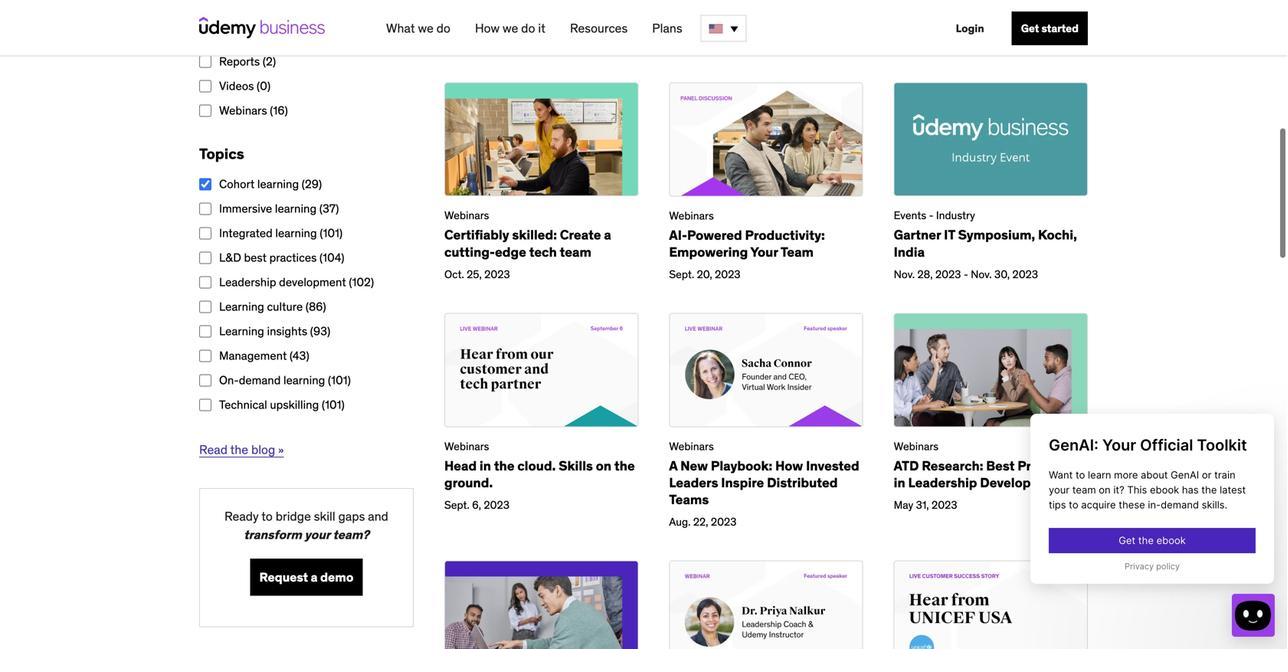 Task type: describe. For each thing, give the bounding box(es) containing it.
2 horizontal spatial nov.
[[971, 267, 992, 281]]

30,
[[995, 267, 1010, 281]]

practices
[[269, 250, 317, 265]]

create
[[560, 227, 601, 243]]

learning for (29)
[[257, 177, 299, 191]]

upskilling
[[270, 397, 319, 412]]

resources
[[570, 20, 628, 36]]

0 vertical spatial -
[[929, 209, 934, 222]]

certifiably skilled: create a cutting-edge tech team link
[[445, 227, 612, 260]]

best
[[987, 457, 1015, 474]]

L&D best practices (104) checkbox
[[199, 252, 212, 264]]

31,
[[916, 498, 930, 512]]

ground.
[[445, 474, 493, 491]]

atd research: best practices in leadership development link
[[894, 457, 1077, 491]]

technical
[[219, 397, 267, 412]]

do for what we do
[[437, 20, 451, 36]]

on
[[596, 457, 612, 474]]

skilled:
[[512, 227, 557, 243]]

2023 right 1,
[[702, 20, 728, 34]]

Immersive learning (37) checkbox
[[199, 203, 212, 215]]

kochi,
[[1039, 227, 1078, 243]]

Integrated learning (101) checkbox
[[199, 227, 212, 240]]

started
[[1042, 21, 1079, 35]]

28,
[[918, 267, 933, 281]]

certifiably
[[445, 227, 509, 243]]

demo
[[320, 570, 354, 585]]

bridge
[[276, 508, 311, 524]]

menu navigation
[[374, 0, 1088, 57]]

it
[[944, 227, 956, 243]]

in inside webinars atd research: best practices in leadership development may 31, 2023
[[894, 474, 906, 491]]

read the blog »
[[199, 442, 284, 457]]

6,
[[472, 498, 481, 512]]

gaps
[[338, 508, 365, 524]]

Management (43) checkbox
[[199, 350, 212, 362]]

get started
[[1022, 21, 1079, 35]]

and
[[368, 508, 389, 524]]

playbook:
[[711, 457, 773, 474]]

leaders
[[669, 474, 719, 491]]

learning for (101)
[[275, 226, 317, 240]]

(0) for infographics (0)
[[286, 5, 300, 19]]

culture
[[267, 299, 303, 314]]

plans
[[652, 20, 683, 36]]

podcasts
[[219, 29, 267, 44]]

podcasts (0)
[[219, 29, 283, 44]]

team?
[[333, 527, 369, 543]]

(93)
[[310, 324, 331, 338]]

webinars ai-powered productivity: empowering your team sept. 20, 2023
[[669, 209, 825, 281]]

how inside webinars a new playbook: how invested leaders inspire distributed teams aug. 22, 2023
[[776, 457, 804, 474]]

on-
[[219, 373, 239, 387]]

webinars for certifiably
[[445, 209, 489, 222]]

1 horizontal spatial the
[[494, 457, 515, 474]]

infographics (0)
[[219, 5, 300, 19]]

plans button
[[646, 15, 689, 42]]

1 vertical spatial (101)
[[328, 373, 351, 387]]

webinars for (16)
[[219, 103, 267, 118]]

what we do button
[[380, 15, 457, 42]]

events - industry gartner it symposium, kochi, india nov. 28, 2023 - nov. 30, 2023
[[894, 209, 1078, 281]]

how inside popup button
[[475, 20, 500, 36]]

learning for (37)
[[275, 201, 317, 216]]

integrated
[[219, 226, 273, 240]]

reports (2)
[[219, 54, 276, 68]]

On-demand learning (101) checkbox
[[199, 375, 212, 387]]

team
[[781, 244, 814, 260]]

empowering
[[669, 244, 748, 260]]

2023 inside 'webinars certifiably skilled: create a cutting-edge tech team oct. 25, 2023'
[[485, 267, 510, 281]]

development
[[279, 275, 346, 289]]

ai-
[[669, 227, 688, 243]]

webinars for ai-
[[669, 209, 714, 223]]

aug.
[[669, 515, 691, 529]]

read the blog » link
[[199, 442, 284, 457]]

request
[[260, 570, 308, 585]]

0 horizontal spatial nov.
[[669, 20, 690, 34]]

(2)
[[263, 54, 276, 68]]

1 horizontal spatial nov.
[[894, 267, 915, 281]]

transform
[[244, 527, 302, 543]]

best
[[244, 250, 267, 265]]

webinars (16)
[[219, 103, 288, 118]]

edge
[[495, 244, 527, 260]]

request a demo
[[260, 570, 354, 585]]

a inside 'webinars certifiably skilled: create a cutting-edge tech team oct. 25, 2023'
[[604, 227, 612, 243]]

1,
[[693, 20, 700, 34]]

1 vertical spatial -
[[964, 267, 969, 281]]

inspire
[[722, 474, 765, 491]]

team
[[560, 244, 592, 260]]

ai-powered productivity: empowering your team link
[[669, 227, 825, 260]]

webinars for atd
[[894, 439, 939, 453]]

how we do it button
[[469, 15, 552, 42]]

Leadership development (102) checkbox
[[199, 276, 212, 289]]

distributed
[[767, 474, 838, 491]]

(102)
[[349, 275, 374, 289]]

25,
[[467, 267, 482, 281]]

(37)
[[319, 201, 339, 216]]

immersive learning (37)
[[219, 201, 339, 216]]

(0) for videos (0)
[[257, 78, 271, 93]]

2 horizontal spatial the
[[615, 457, 635, 474]]

2023 inside webinars ai-powered productivity: empowering your team sept. 20, 2023
[[715, 268, 741, 281]]

get
[[1022, 21, 1040, 35]]

management
[[219, 348, 287, 363]]

webinars head in the cloud. skills on the ground. sept. 6, 2023
[[445, 439, 635, 512]]



Task type: locate. For each thing, give the bounding box(es) containing it.
nov. left 30,
[[971, 267, 992, 281]]

sept. inside webinars ai-powered productivity: empowering your team sept. 20, 2023
[[669, 268, 695, 281]]

oct.
[[445, 267, 464, 281]]

Videos (0) checkbox
[[199, 80, 212, 92]]

webinars up atd
[[894, 439, 939, 453]]

immersive
[[219, 201, 272, 216]]

a new playbook: how invested leaders inspire distributed teams link
[[669, 457, 860, 508]]

learning culture (86)
[[219, 299, 326, 314]]

request a demo button
[[250, 559, 363, 596]]

Learning culture (86) checkbox
[[199, 301, 212, 313]]

learning up management
[[219, 324, 264, 338]]

1 horizontal spatial sept.
[[669, 268, 695, 281]]

symposium,
[[959, 227, 1036, 243]]

webinars up ai-
[[669, 209, 714, 223]]

1 vertical spatial a
[[311, 570, 318, 585]]

l&d best practices (104)
[[219, 250, 345, 265]]

(43)
[[290, 348, 309, 363]]

videos (0)
[[219, 78, 271, 93]]

0 horizontal spatial the
[[230, 442, 248, 457]]

20,
[[697, 268, 713, 281]]

1 we from the left
[[418, 20, 434, 36]]

1 horizontal spatial leadership
[[909, 474, 978, 491]]

productivity:
[[745, 227, 825, 243]]

Technical upskilling (101) checkbox
[[199, 399, 212, 411]]

we for what
[[418, 20, 434, 36]]

2 do from the left
[[521, 20, 535, 36]]

your
[[751, 244, 779, 260]]

read
[[199, 442, 228, 457]]

(0)
[[286, 5, 300, 19], [269, 29, 283, 44], [257, 78, 271, 93]]

(0) for podcasts (0)
[[269, 29, 283, 44]]

powered
[[688, 227, 743, 243]]

2 vertical spatial (0)
[[257, 78, 271, 93]]

videos
[[219, 78, 254, 93]]

cutting-
[[445, 244, 495, 260]]

0 horizontal spatial in
[[480, 457, 491, 474]]

webinars up certifiably
[[445, 209, 489, 222]]

tech
[[529, 244, 557, 260]]

learning up practices
[[275, 226, 317, 240]]

0 vertical spatial sept.
[[669, 268, 695, 281]]

research:
[[922, 457, 984, 474]]

we inside dropdown button
[[418, 20, 434, 36]]

do right what
[[437, 20, 451, 36]]

skill
[[314, 508, 336, 524]]

2 vertical spatial (101)
[[322, 397, 345, 412]]

1 vertical spatial (0)
[[269, 29, 283, 44]]

login button
[[947, 11, 994, 45]]

webinars inside 'webinars certifiably skilled: create a cutting-edge tech team oct. 25, 2023'
[[445, 209, 489, 222]]

sept. inside webinars head in the cloud. skills on the ground. sept. 6, 2023
[[445, 498, 470, 512]]

to
[[262, 508, 273, 524]]

in
[[480, 457, 491, 474], [894, 474, 906, 491]]

1 horizontal spatial how
[[776, 457, 804, 474]]

webinars
[[219, 103, 267, 118], [445, 209, 489, 222], [669, 209, 714, 223], [445, 439, 489, 453], [669, 439, 714, 453], [894, 439, 939, 453]]

technical upskilling (101)
[[219, 397, 345, 412]]

in down atd
[[894, 474, 906, 491]]

request a demo link
[[250, 559, 363, 596]]

sept. left "6," in the left of the page
[[445, 498, 470, 512]]

blog
[[251, 442, 275, 457]]

the
[[230, 442, 248, 457], [494, 457, 515, 474], [615, 457, 635, 474]]

learning
[[219, 299, 264, 314], [219, 324, 264, 338]]

integrated learning (101)
[[219, 226, 343, 240]]

login
[[956, 21, 985, 35]]

0 vertical spatial how
[[475, 20, 500, 36]]

a inside button
[[311, 570, 318, 585]]

1 vertical spatial learning
[[219, 324, 264, 338]]

head in the cloud. skills on the ground. link
[[445, 457, 635, 491]]

2023 right 20, in the top of the page
[[715, 268, 741, 281]]

(0) right infographics
[[286, 5, 300, 19]]

(101)
[[320, 226, 343, 240], [328, 373, 351, 387], [322, 397, 345, 412]]

Learning insights (93) checkbox
[[199, 325, 212, 338]]

-
[[929, 209, 934, 222], [964, 267, 969, 281]]

learning for learning culture (86)
[[219, 299, 264, 314]]

nov. left 1,
[[669, 20, 690, 34]]

webinars for a
[[669, 439, 714, 453]]

0 horizontal spatial we
[[418, 20, 434, 36]]

how up distributed
[[776, 457, 804, 474]]

- left 30,
[[964, 267, 969, 281]]

Reports (2) checkbox
[[199, 56, 212, 68]]

do left it
[[521, 20, 535, 36]]

0 vertical spatial (0)
[[286, 5, 300, 19]]

webinars certifiably skilled: create a cutting-edge tech team oct. 25, 2023
[[445, 209, 612, 281]]

(101) for technical upskilling (101)
[[322, 397, 345, 412]]

2023 right 22,
[[711, 515, 737, 529]]

2023 right "6," in the left of the page
[[484, 498, 510, 512]]

reports
[[219, 54, 260, 68]]

it
[[538, 20, 546, 36]]

2023 inside webinars atd research: best practices in leadership development may 31, 2023
[[932, 498, 958, 512]]

a right create
[[604, 227, 612, 243]]

leadership down 'research:'
[[909, 474, 978, 491]]

do for how we do it
[[521, 20, 535, 36]]

do
[[437, 20, 451, 36], [521, 20, 535, 36]]

we left it
[[503, 20, 518, 36]]

learning right learning culture (86) checkbox
[[219, 299, 264, 314]]

we inside popup button
[[503, 20, 518, 36]]

1 learning from the top
[[219, 299, 264, 314]]

we for how
[[503, 20, 518, 36]]

atd
[[894, 457, 919, 474]]

we right what
[[418, 20, 434, 36]]

ready to bridge skill gaps and transform your team?
[[225, 508, 389, 543]]

webinars inside webinars ai-powered productivity: empowering your team sept. 20, 2023
[[669, 209, 714, 223]]

nov.
[[669, 20, 690, 34], [894, 267, 915, 281], [971, 267, 992, 281]]

Podcasts (0) checkbox
[[199, 31, 212, 43]]

resources button
[[564, 15, 634, 42]]

ready
[[225, 508, 259, 524]]

development
[[981, 474, 1064, 491]]

do inside dropdown button
[[437, 20, 451, 36]]

get started link
[[1012, 11, 1088, 45]]

0 horizontal spatial how
[[475, 20, 500, 36]]

(0) up (2)
[[269, 29, 283, 44]]

nov. left 28,
[[894, 267, 915, 281]]

(0) down (2)
[[257, 78, 271, 93]]

1 vertical spatial leadership
[[909, 474, 978, 491]]

1 do from the left
[[437, 20, 451, 36]]

webinars a new playbook: how invested leaders inspire distributed teams aug. 22, 2023
[[669, 439, 860, 529]]

1 vertical spatial sept.
[[445, 498, 470, 512]]

0 vertical spatial learning
[[219, 299, 264, 314]]

2023 right 25,
[[485, 267, 510, 281]]

1 horizontal spatial we
[[503, 20, 518, 36]]

india
[[894, 244, 925, 260]]

1 vertical spatial how
[[776, 457, 804, 474]]

cohort
[[219, 177, 255, 191]]

sept. left 20, in the top of the page
[[669, 268, 695, 281]]

in up ground.
[[480, 457, 491, 474]]

l&d
[[219, 250, 241, 265]]

the left blog
[[230, 442, 248, 457]]

a
[[669, 457, 678, 474]]

0 horizontal spatial sept.
[[445, 498, 470, 512]]

skills
[[559, 457, 593, 474]]

leadership inside webinars atd research: best practices in leadership development may 31, 2023
[[909, 474, 978, 491]]

webinars inside webinars a new playbook: how invested leaders inspire distributed teams aug. 22, 2023
[[669, 439, 714, 453]]

learning insights (93)
[[219, 324, 331, 338]]

industry
[[937, 209, 976, 222]]

Infographics (0) checkbox
[[199, 7, 212, 19]]

cloud.
[[518, 457, 556, 474]]

2023 right 31,
[[932, 498, 958, 512]]

webinars inside webinars head in the cloud. skills on the ground. sept. 6, 2023
[[445, 439, 489, 453]]

sept.
[[669, 268, 695, 281], [445, 498, 470, 512]]

learning
[[257, 177, 299, 191], [275, 201, 317, 216], [275, 226, 317, 240], [284, 373, 325, 387]]

0 horizontal spatial do
[[437, 20, 451, 36]]

0 vertical spatial leadership
[[219, 275, 276, 289]]

learning down (43)
[[284, 373, 325, 387]]

how we do it
[[475, 20, 546, 36]]

learning for learning insights (93)
[[219, 324, 264, 338]]

may
[[894, 498, 914, 512]]

the left cloud.
[[494, 457, 515, 474]]

webinars up 'head'
[[445, 439, 489, 453]]

0 horizontal spatial a
[[311, 570, 318, 585]]

2023
[[702, 20, 728, 34], [485, 267, 510, 281], [936, 267, 962, 281], [1013, 267, 1039, 281], [715, 268, 741, 281], [484, 498, 510, 512], [932, 498, 958, 512], [711, 515, 737, 529]]

1 horizontal spatial a
[[604, 227, 612, 243]]

demand
[[239, 373, 281, 387]]

- right events in the right top of the page
[[929, 209, 934, 222]]

(101) for integrated learning (101)
[[320, 226, 343, 240]]

2023 right 30,
[[1013, 267, 1039, 281]]

the right the on
[[615, 457, 635, 474]]

2 we from the left
[[503, 20, 518, 36]]

0 vertical spatial a
[[604, 227, 612, 243]]

do inside popup button
[[521, 20, 535, 36]]

0 horizontal spatial -
[[929, 209, 934, 222]]

what
[[386, 20, 415, 36]]

in inside webinars head in the cloud. skills on the ground. sept. 6, 2023
[[480, 457, 491, 474]]

webinars for head
[[445, 439, 489, 453]]

Webinars (16) checkbox
[[199, 105, 212, 117]]

2023 inside webinars head in the cloud. skills on the ground. sept. 6, 2023
[[484, 498, 510, 512]]

your
[[305, 527, 330, 543]]

invested
[[806, 457, 860, 474]]

(101) down (93)
[[328, 373, 351, 387]]

1 horizontal spatial in
[[894, 474, 906, 491]]

1 horizontal spatial do
[[521, 20, 535, 36]]

(101) up (104)
[[320, 226, 343, 240]]

events
[[894, 209, 927, 222]]

leadership development (102)
[[219, 275, 374, 289]]

(101) right upskilling
[[322, 397, 345, 412]]

(104)
[[320, 250, 345, 265]]

0 horizontal spatial leadership
[[219, 275, 276, 289]]

Cohort learning (29) checkbox
[[199, 178, 212, 191]]

2023 right 28,
[[936, 267, 962, 281]]

1 horizontal spatial -
[[964, 267, 969, 281]]

leadership down best on the left top
[[219, 275, 276, 289]]

2 learning from the top
[[219, 324, 264, 338]]

webinars up new
[[669, 439, 714, 453]]

2023 inside webinars a new playbook: how invested leaders inspire distributed teams aug. 22, 2023
[[711, 515, 737, 529]]

webinars inside webinars atd research: best practices in leadership development may 31, 2023
[[894, 439, 939, 453]]

0 vertical spatial (101)
[[320, 226, 343, 240]]

cohort learning (29)
[[219, 177, 322, 191]]

learning up integrated learning (101)
[[275, 201, 317, 216]]

gartner it symposium, kochi, india link
[[894, 227, 1078, 260]]

how left it
[[475, 20, 500, 36]]

webinars down videos (0)
[[219, 103, 267, 118]]

a left demo
[[311, 570, 318, 585]]

learning up immersive learning (37)
[[257, 177, 299, 191]]

new
[[681, 457, 708, 474]]

udemy business image
[[199, 17, 325, 38]]



Task type: vqa. For each thing, say whether or not it's contained in the screenshot.


